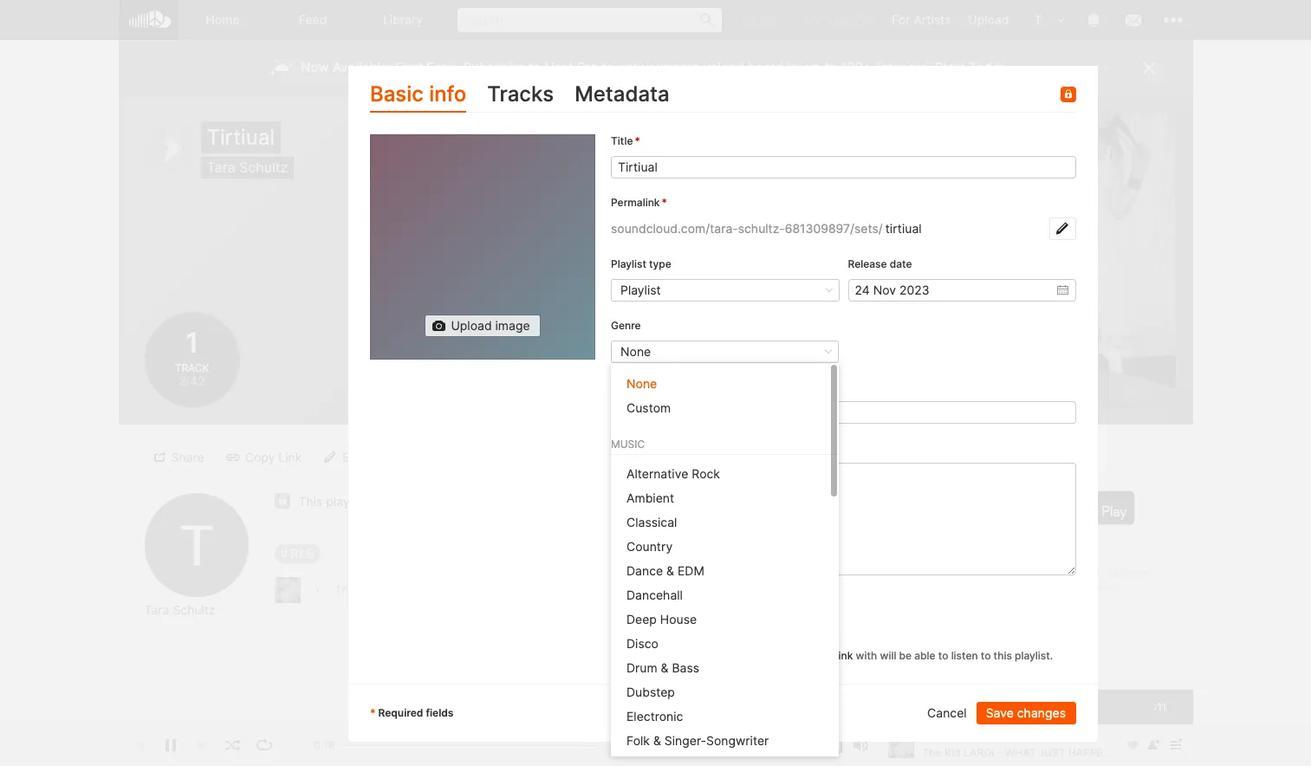 Task type: locate. For each thing, give the bounding box(es) containing it.
1 inside 1 track 2:42
[[183, 326, 201, 360]]

pro
[[855, 12, 875, 27], [577, 59, 598, 75]]

2 the from the left
[[433, 583, 455, 597]]

1 horizontal spatial tara schultz's avatar element
[[1027, 9, 1049, 31]]

cookie left policy
[[993, 566, 1027, 579]]

& for dance
[[667, 564, 674, 578]]

try right go+
[[803, 12, 822, 27]]

0 vertical spatial playlist
[[611, 257, 647, 270]]

0 horizontal spatial you
[[663, 649, 681, 662]]

bass
[[672, 661, 700, 675]]

tara
[[207, 159, 235, 176], [144, 602, 169, 617]]

1 up track
[[183, 326, 201, 360]]

tirtiual element
[[881, 113, 1176, 407], [370, 135, 596, 360]]

playlist right delete at left
[[573, 449, 613, 464]]

playlist for this
[[326, 494, 366, 509]]

1 horizontal spatial pro
[[855, 12, 875, 27]]

upload left image
[[451, 318, 492, 333]]

1 horizontal spatial cookie
[[1071, 566, 1106, 579]]

now
[[301, 59, 329, 75]]

0 vertical spatial next
[[825, 12, 852, 27]]

pro left get
[[577, 59, 598, 75]]

try inside "link"
[[739, 12, 758, 27]]

1 horizontal spatial 1
[[313, 583, 321, 597]]

1 horizontal spatial r&b
[[627, 405, 650, 420]]

home
[[206, 12, 240, 27]]

0 horizontal spatial tara schultz's avatar element
[[144, 493, 248, 597]]

be
[[899, 649, 912, 662]]

0 vertical spatial 1
[[183, 326, 201, 360]]

playlist down playlist type
[[621, 282, 661, 297]]

title
[[611, 135, 633, 148]]

1 horizontal spatial tara
[[207, 159, 235, 176]]

to right able
[[939, 649, 949, 662]]

0 horizontal spatial kid
[[360, 583, 378, 597]]

Release date text field
[[848, 279, 1077, 301]]

1 vertical spatial schultz
[[173, 602, 215, 617]]

happened
[[603, 583, 668, 597]]

you
[[663, 649, 681, 662], [742, 649, 760, 662]]

try go+
[[739, 12, 786, 27]]

1 horizontal spatial try
[[803, 12, 822, 27]]

upload up today
[[969, 12, 1009, 27]]

tara schultz's avatar element
[[1027, 9, 1049, 31], [144, 493, 248, 597]]

listeners.
[[875, 59, 931, 75]]

drum & bass
[[627, 661, 700, 675]]

1 vertical spatial next
[[545, 59, 574, 75]]

the for the kid laroi.
[[334, 583, 356, 597]]

playlist for playlist type
[[611, 257, 647, 270]]

privacy:
[[616, 589, 656, 602]]

1 horizontal spatial you
[[742, 649, 760, 662]]

legal
[[907, 566, 934, 579]]

1 cookie from the left
[[993, 566, 1027, 579]]

try next pro link
[[794, 0, 883, 39]]

able
[[915, 649, 936, 662]]

cookie inside cookie manager charts
[[1071, 566, 1106, 579]]

1 kid from the left
[[360, 583, 378, 597]]

private only you and people you share a secret link with will be able to listen to this playlist.
[[638, 632, 1053, 662]]

0 horizontal spatial cookie
[[993, 566, 1027, 579]]

playlist inside button
[[573, 449, 613, 464]]

you left share
[[742, 649, 760, 662]]

Additional tags text field
[[657, 404, 716, 421]]

cookie
[[993, 566, 1027, 579], [1071, 566, 1106, 579]]

none down genre
[[621, 344, 651, 358]]

try next pro
[[803, 12, 875, 27]]

1 horizontal spatial the
[[433, 583, 455, 597]]

1 vertical spatial tara
[[144, 602, 169, 617]]

0 horizontal spatial upload
[[451, 318, 492, 333]]

playlist button
[[611, 279, 840, 301]]

description
[[611, 442, 668, 455]]

r&b down additional
[[627, 405, 650, 420]]

release date
[[848, 257, 912, 270]]

1 vertical spatial playlist
[[621, 282, 661, 297]]

basic info link
[[370, 78, 467, 113]]

0 vertical spatial pro
[[855, 12, 875, 27]]

0 vertical spatial none
[[621, 344, 651, 358]]

laroi
[[481, 583, 517, 597]]

playlist left is
[[326, 494, 366, 509]]

upload for upload image
[[451, 318, 492, 333]]

share
[[171, 449, 204, 464]]

go+
[[761, 12, 786, 27]]

the kid laroi - what just happened element
[[274, 577, 300, 603]]

1 the from the left
[[334, 583, 356, 597]]

classical
[[627, 515, 677, 530]]

dubstep
[[627, 685, 675, 700]]

upload link
[[960, 0, 1018, 39]]

try for try next pro
[[803, 12, 822, 27]]

the for the kid laroi - what just happened
[[433, 583, 455, 597]]

0 vertical spatial upload
[[969, 12, 1009, 27]]

feed link
[[268, 0, 358, 40]]

save changes
[[986, 706, 1066, 720]]

info
[[429, 81, 467, 107]]

& left edm
[[667, 564, 674, 578]]

0 vertical spatial tara
[[207, 159, 235, 176]]

drum
[[627, 661, 658, 675]]

link
[[836, 649, 853, 662]]

1
[[183, 326, 201, 360], [313, 583, 321, 597]]

custom link
[[611, 396, 839, 420]]

edit button
[[317, 446, 375, 469]]

1 horizontal spatial playlist
[[573, 449, 613, 464]]

cookie policy
[[993, 566, 1060, 579]]

Permalink text field
[[883, 218, 1050, 240]]

kid
[[360, 583, 378, 597], [459, 583, 478, 597]]

1 right the kid laroi - what just happened element on the left bottom
[[313, 583, 321, 597]]

pro left for
[[855, 12, 875, 27]]

next up tracks
[[545, 59, 574, 75]]

1 vertical spatial playlist
[[326, 494, 366, 509]]

additional tags
[[611, 380, 686, 393]]

copy
[[245, 449, 275, 464]]

1 horizontal spatial kid
[[459, 583, 478, 597]]

library
[[383, 12, 423, 27]]

2 cookie from the left
[[1071, 566, 1106, 579]]

playlist for playlist
[[621, 282, 661, 297]]

tracks link
[[487, 78, 554, 113]]

0 vertical spatial tara schultz's avatar element
[[1027, 9, 1049, 31]]

playlist
[[573, 449, 613, 464], [326, 494, 366, 509]]

r&b up the kid laroi - what just happened element on the left bottom
[[291, 546, 314, 561]]

0 horizontal spatial 1
[[183, 326, 201, 360]]

custom
[[627, 400, 671, 415]]

kid left laroi
[[459, 583, 478, 597]]

0 vertical spatial playlist
[[573, 449, 613, 464]]

schultz
[[239, 159, 288, 176], [173, 602, 215, 617]]

with
[[856, 649, 878, 662]]

& right folk
[[653, 733, 661, 748]]

cookie manager link
[[1071, 566, 1152, 579]]

0 vertical spatial tara schultz link
[[207, 159, 288, 176]]

next up 100+
[[825, 12, 852, 27]]

is
[[370, 494, 379, 509]]

try for try go+
[[739, 12, 758, 27]]

image
[[495, 318, 530, 333]]

soundcloud.com/tara-
[[611, 221, 738, 236]]

1 for 1
[[313, 583, 321, 597]]

1 horizontal spatial upload
[[969, 12, 1009, 27]]

release
[[848, 257, 887, 270]]

1 vertical spatial 1
[[313, 583, 321, 597]]

permalink
[[611, 196, 660, 209]]

2 try from the left
[[803, 12, 822, 27]]

tags
[[664, 380, 686, 393]]

to right up at top right
[[825, 59, 837, 75]]

metadata
[[575, 81, 670, 107]]

policy
[[1030, 566, 1060, 579]]

tara schultz's avatar element right upload link
[[1027, 9, 1049, 31]]

1 vertical spatial pro
[[577, 59, 598, 75]]

0 horizontal spatial try
[[739, 12, 758, 27]]

kid for laroi.
[[360, 583, 378, 597]]

0 vertical spatial &
[[667, 564, 674, 578]]

for artists link
[[883, 0, 960, 39]]

1 vertical spatial tara schultz's avatar element
[[144, 493, 248, 597]]

Search search field
[[457, 8, 722, 32]]

try left go+
[[739, 12, 758, 27]]

None search field
[[449, 0, 731, 39]]

& for folk
[[653, 733, 661, 748]]

2 kid from the left
[[459, 583, 478, 597]]

2 you from the left
[[742, 649, 760, 662]]

the right laroi.
[[433, 583, 455, 597]]

& right only at the bottom of page
[[661, 661, 669, 675]]

playlist
[[611, 257, 647, 270], [621, 282, 661, 297]]

the kid laroi - what just happened
[[433, 583, 668, 597]]

library link
[[358, 0, 449, 40]]

1 for 1 track 2:42
[[183, 326, 201, 360]]

cookie for cookie manager charts
[[1071, 566, 1106, 579]]

tara schultz's avatar element up tara schultz
[[144, 493, 248, 597]]

cookie policy link
[[993, 566, 1060, 579]]

0 horizontal spatial r&b
[[291, 546, 314, 561]]

0 horizontal spatial tara
[[144, 602, 169, 617]]

deep house link
[[611, 608, 839, 632]]

kid left laroi.
[[360, 583, 378, 597]]

cookie up charts
[[1071, 566, 1106, 579]]

playlist inside playlist "popup button"
[[621, 282, 661, 297]]

the left laroi.
[[334, 583, 356, 597]]

house
[[660, 612, 697, 627]]

the kid laroi. link
[[334, 583, 421, 597]]

0 horizontal spatial the
[[334, 583, 356, 597]]

2 vertical spatial &
[[653, 733, 661, 748]]

upload inside button
[[451, 318, 492, 333]]

tara inside tirtiual tara schultz
[[207, 159, 235, 176]]

none up 'custom'
[[627, 376, 657, 391]]

1 horizontal spatial schultz
[[239, 159, 288, 176]]

charts
[[1080, 581, 1113, 594]]

next
[[672, 59, 699, 75]]

1 try from the left
[[739, 12, 758, 27]]

1 vertical spatial none
[[627, 376, 657, 391]]

&
[[667, 564, 674, 578], [661, 661, 669, 675], [653, 733, 661, 748]]

1 vertical spatial &
[[661, 661, 669, 675]]

metadata link
[[575, 78, 670, 113]]

tara schultz
[[144, 602, 215, 617]]

by
[[787, 59, 802, 75]]

track
[[175, 361, 209, 374]]

share button
[[145, 446, 215, 469]]

0 horizontal spatial next
[[545, 59, 574, 75]]

0 vertical spatial r&b
[[627, 405, 650, 420]]

0 vertical spatial schultz
[[239, 159, 288, 176]]

playlist left the type
[[611, 257, 647, 270]]

you left and
[[663, 649, 681, 662]]

1 vertical spatial upload
[[451, 318, 492, 333]]

0 horizontal spatial playlist
[[326, 494, 366, 509]]

100+
[[841, 59, 872, 75]]



Task type: describe. For each thing, give the bounding box(es) containing it.
Title text field
[[611, 156, 1077, 179]]

Description text field
[[611, 463, 1077, 576]]

to left this on the bottom of the page
[[981, 649, 991, 662]]

copy link button
[[219, 446, 312, 469]]

ambient
[[627, 491, 674, 506]]

tracks
[[487, 81, 554, 107]]

songwriter
[[706, 733, 769, 748]]

none inside 'link'
[[627, 376, 657, 391]]

kid for laroi
[[459, 583, 478, 597]]

just
[[568, 583, 599, 597]]

dance
[[627, 564, 663, 578]]

privacy
[[945, 566, 982, 579]]

privacy link
[[945, 566, 982, 579]]

share
[[763, 649, 791, 662]]

& for drum
[[661, 661, 669, 675]]

the kid laroi - what just happened link
[[433, 583, 668, 597]]

date
[[890, 257, 912, 270]]

deep house
[[627, 612, 697, 627]]

mobile
[[927, 456, 965, 471]]

additional
[[611, 380, 661, 393]]

cookie for cookie policy
[[993, 566, 1027, 579]]

dancehall
[[627, 588, 683, 603]]

playlist type
[[611, 257, 672, 270]]

go
[[907, 456, 923, 471]]

to left get
[[602, 59, 614, 75]]

schultz-
[[738, 221, 785, 236]]

public
[[638, 609, 668, 622]]

link
[[278, 449, 302, 464]]

upload for upload
[[969, 12, 1009, 27]]

upload image
[[451, 318, 530, 333]]

0 horizontal spatial schultz
[[173, 602, 215, 617]]

none button
[[611, 340, 839, 363]]

cancel
[[928, 706, 967, 720]]

manager
[[1108, 566, 1152, 579]]

start
[[935, 59, 966, 75]]

tirtiual
[[207, 125, 275, 150]]

go mobile
[[907, 456, 965, 471]]

artists
[[914, 12, 951, 27]]

edit
[[343, 449, 365, 464]]

delete playlist
[[533, 449, 613, 464]]

edm
[[678, 564, 705, 578]]

heard
[[748, 59, 783, 75]]

private.
[[382, 494, 425, 509]]

fans.
[[426, 59, 460, 75]]

the kid laroi.
[[334, 583, 421, 597]]

cancel button
[[919, 702, 977, 725]]

home link
[[178, 0, 268, 40]]

1 you from the left
[[663, 649, 681, 662]]

dubstep link
[[611, 681, 839, 705]]

to up tracks
[[529, 59, 541, 75]]

alternative rock link
[[611, 462, 839, 486]]

soundcloud.com/tara-schultz-681309897/sets/
[[611, 221, 883, 236]]

genre
[[611, 319, 641, 332]]

this
[[994, 649, 1012, 662]]

for
[[892, 12, 910, 27]]

and
[[684, 649, 703, 662]]

basic
[[370, 81, 424, 107]]

deep
[[627, 612, 657, 627]]

*
[[370, 706, 376, 719]]

secret link link
[[802, 649, 853, 662]]

for artists
[[892, 12, 951, 27]]

music
[[611, 437, 645, 450]]

changes
[[1017, 706, 1066, 720]]

dance & edm
[[627, 564, 705, 578]]

1 horizontal spatial tirtiual element
[[881, 113, 1176, 407]]

feed
[[299, 12, 327, 27]]

folk & singer-songwriter
[[627, 733, 769, 748]]

charts link
[[1080, 581, 1113, 594]]

none inside 'popup button'
[[621, 344, 651, 358]]

save changes button
[[977, 702, 1077, 725]]

1 vertical spatial r&b
[[291, 546, 314, 561]]

schultz inside tirtiual tara schultz
[[239, 159, 288, 176]]

r&b link
[[274, 544, 321, 563]]

0 horizontal spatial pro
[[577, 59, 598, 75]]

delete playlist button
[[507, 446, 624, 469]]

1 horizontal spatial next
[[825, 12, 852, 27]]

tirtiual tara schultz
[[207, 125, 288, 176]]

only
[[638, 649, 660, 662]]

start today link
[[935, 59, 1007, 75]]

0 horizontal spatial tirtiual element
[[370, 135, 596, 360]]

dance & edm link
[[611, 559, 839, 584]]

1 vertical spatial tara schultz link
[[144, 602, 215, 618]]

ambient link
[[611, 486, 839, 511]]

this
[[299, 494, 323, 509]]

up
[[806, 59, 821, 75]]

fields
[[426, 706, 454, 719]]

get
[[618, 59, 638, 75]]

rock
[[692, 467, 720, 481]]

type
[[649, 257, 672, 270]]

upload image button
[[425, 315, 541, 338]]

will
[[880, 649, 897, 662]]

this playlist is private.
[[299, 494, 425, 509]]

electronic link
[[611, 705, 839, 729]]

playlist for delete
[[573, 449, 613, 464]]

laroi.
[[382, 583, 421, 597]]

secret
[[802, 649, 833, 662]]

people
[[705, 649, 739, 662]]

country link
[[611, 535, 839, 559]]



Task type: vqa. For each thing, say whether or not it's contained in the screenshot.
Upload's Upload
yes



